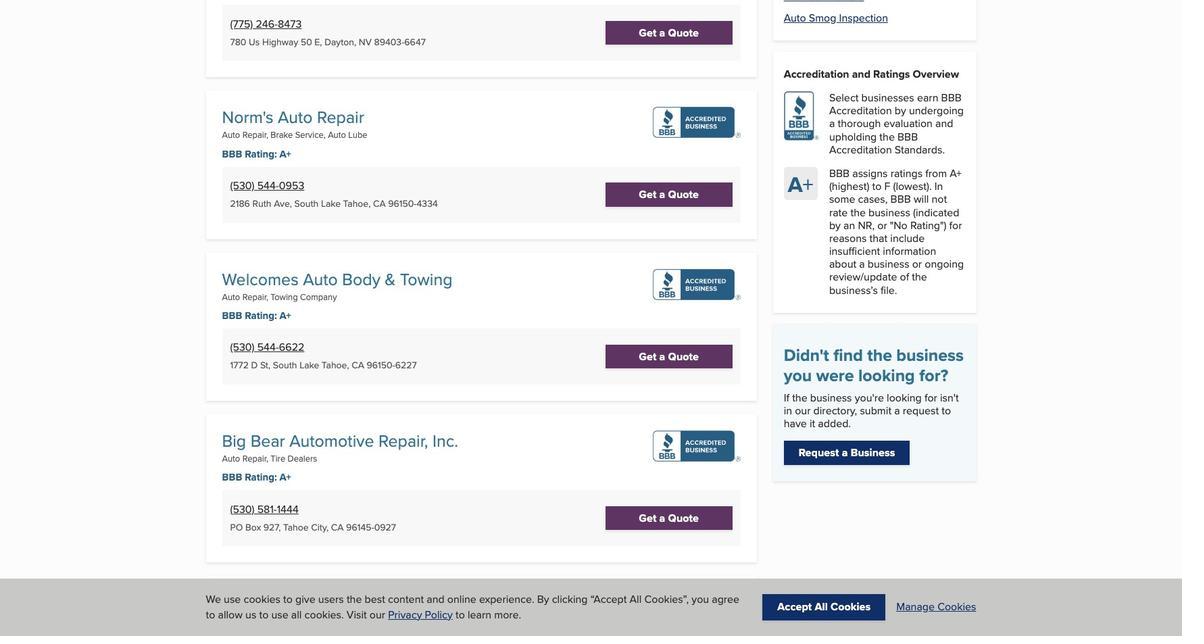 Task type: locate. For each thing, give the bounding box(es) containing it.
accept all cookies
[[778, 599, 871, 615]]

bbb inside big bear automotive repair, inc. auto repair, tire dealers bbb rating: a+
[[222, 470, 242, 485]]

didn't find the business you were looking for? if the business you're looking for isn't in our directory, submit a request to have it added.
[[784, 343, 964, 432]]

use right we
[[224, 592, 241, 607]]

(530) 544-6622 link
[[230, 340, 305, 355]]

rating: down brake on the top left
[[245, 146, 277, 161]]

(530) for big
[[230, 501, 255, 517]]

repair left ...
[[384, 614, 409, 626]]

and left online
[[427, 592, 445, 607]]

accreditation up select
[[784, 66, 850, 82]]

2 dealers, from the left
[[330, 614, 362, 626]]

a
[[788, 168, 803, 200]]

1 horizontal spatial all
[[815, 599, 828, 615]]

1 vertical spatial 96150-
[[367, 359, 395, 372]]

you inside didn't find the business you were looking for? if the business you're looking for isn't in our directory, submit a request to have it added.
[[784, 363, 812, 388]]

repair, inside norm's auto repair auto repair, brake service, auto lube bbb rating: a+
[[242, 129, 268, 141]]

nr,
[[858, 218, 875, 233]]

1 vertical spatial for
[[925, 390, 938, 406]]

4 accredited business image from the top
[[653, 592, 741, 623]]

, down 0953 in the left top of the page
[[290, 197, 292, 210]]

cookies right accept
[[831, 599, 871, 615]]

3 accredited business image from the top
[[653, 431, 741, 462]]

0 vertical spatial 96150-
[[388, 197, 417, 210]]

544- inside the (530) 544-0953 2186 ruth ave , south lake tahoe, ca 96150-4334
[[257, 178, 279, 194]]

the right upholding at right top
[[880, 129, 895, 144]]

1 car from the left
[[242, 614, 255, 626]]

4334
[[417, 197, 438, 210]]

2 rating: from the top
[[245, 308, 277, 323]]

rating: down tire
[[245, 470, 277, 485]]

1 horizontal spatial or
[[913, 256, 922, 272]]

544- inside '(530) 544-6622 1772 d st , south lake tahoe, ca 96150-6227'
[[257, 340, 279, 355]]

accreditation standards image
[[784, 91, 819, 141]]

0 vertical spatial you
[[784, 363, 812, 388]]

ca for body
[[352, 359, 364, 372]]

cookies inside button
[[938, 599, 977, 615]]

all inside button
[[815, 599, 828, 615]]

0 horizontal spatial lake
[[300, 359, 319, 372]]

bbb down the big
[[222, 470, 242, 485]]

1 cookies from the left
[[831, 599, 871, 615]]

to
[[873, 179, 882, 194], [942, 403, 951, 419], [283, 592, 293, 607], [206, 607, 215, 622], [259, 607, 269, 622], [456, 607, 465, 622]]

, for norm's
[[290, 197, 292, 210]]

0 vertical spatial rating:
[[245, 146, 277, 161]]

auto down best
[[364, 614, 382, 626]]

rating: inside the welcomes auto body & towing auto repair, towing company bbb rating: a+
[[245, 308, 277, 323]]

lake inside the (530) 544-0953 2186 ruth ave , south lake tahoe, ca 96150-4334
[[321, 197, 341, 210]]

our right visit on the bottom left of page
[[370, 607, 385, 622]]

3 rating: from the top
[[245, 470, 277, 485]]

(530) inside the (530) 581-1444 po box 927 , tahoe city, ca 96145-0927
[[230, 501, 255, 517]]

a
[[660, 25, 666, 41], [830, 116, 835, 131], [660, 187, 666, 202], [860, 256, 865, 272], [660, 349, 666, 364], [895, 403, 900, 419], [842, 445, 848, 461], [660, 510, 666, 526]]

to left allow
[[206, 607, 215, 622]]

, inside '(530) 544-6622 1772 d st , south lake tahoe, ca 96150-6227'
[[268, 359, 271, 372]]

1 vertical spatial you
[[692, 592, 709, 607]]

rating: up (530) 544-6622 link
[[245, 308, 277, 323]]

a+ for big bear automotive repair, inc.
[[280, 470, 291, 485]]

1 get a quote from the top
[[639, 25, 699, 41]]

1 accredited business image from the top
[[653, 107, 741, 138]]

1 horizontal spatial towing
[[400, 267, 453, 291]]

1 vertical spatial 544-
[[257, 340, 279, 355]]

auto
[[784, 10, 806, 25], [278, 105, 313, 129], [222, 129, 240, 141], [328, 129, 346, 141], [303, 267, 338, 291], [222, 290, 240, 303], [222, 452, 240, 464], [364, 614, 382, 626]]

ca inside the (530) 544-0953 2186 ruth ave , south lake tahoe, ca 96150-4334
[[373, 197, 386, 210]]

1 vertical spatial (530)
[[230, 340, 255, 355]]

or right of
[[913, 256, 922, 272]]

0 horizontal spatial dealers,
[[258, 614, 289, 626]]

get a quote link for big bear automotive repair, inc.
[[606, 506, 733, 530]]

, inside the (530) 544-0953 2186 ruth ave , south lake tahoe, ca 96150-4334
[[290, 197, 292, 210]]

were
[[817, 363, 854, 388]]

get a quote for big bear automotive repair, inc.
[[639, 510, 699, 526]]

overview
[[913, 66, 959, 82]]

1 vertical spatial accreditation
[[830, 103, 892, 118]]

south inside '(530) 544-6622 1772 d st , south lake tahoe, ca 96150-6227'
[[273, 359, 297, 372]]

you left agree
[[692, 592, 709, 607]]

car right the used
[[314, 614, 328, 626]]

2 cookies from the left
[[938, 599, 977, 615]]

1 vertical spatial lake
[[300, 359, 319, 372]]

bear
[[251, 428, 285, 453]]

lake for body
[[300, 359, 319, 372]]

a+ inside the bbb assigns ratings from a+ (highest) to f (lowest). in some cases, bbb will not rate the business (indicated by an nr, or "no rating") for reasons that include insufficient information about a business or ongoing review/update of the business's file.
[[950, 166, 962, 181]]

0 vertical spatial looking
[[859, 363, 915, 388]]

business
[[869, 205, 911, 220], [868, 256, 910, 272], [897, 343, 964, 368], [811, 390, 852, 406]]

in
[[935, 179, 943, 194]]

automotive
[[290, 428, 374, 453]]

include
[[891, 230, 925, 246]]

0 vertical spatial ca
[[373, 197, 386, 210]]

1 horizontal spatial lake
[[321, 197, 341, 210]]

repair, up (530) 544-6622 link
[[242, 290, 268, 303]]

544- up st
[[257, 340, 279, 355]]

ca right city,
[[331, 520, 344, 534]]

0 horizontal spatial use
[[224, 592, 241, 607]]

ca
[[373, 197, 386, 210], [352, 359, 364, 372], [331, 520, 344, 534]]

(530) up po
[[230, 501, 255, 517]]

1 vertical spatial rating:
[[245, 308, 277, 323]]

1 vertical spatial our
[[370, 607, 385, 622]]

isn't
[[940, 390, 959, 406]]

tahoe,
[[343, 197, 371, 210], [322, 359, 349, 372]]

2 horizontal spatial ca
[[373, 197, 386, 210]]

get
[[639, 25, 657, 41], [639, 187, 657, 202], [639, 349, 657, 364], [639, 510, 657, 526]]

0 horizontal spatial ca
[[331, 520, 344, 534]]

rating: for welcomes
[[245, 308, 277, 323]]

2 horizontal spatial and
[[936, 116, 954, 131]]

towing right &
[[400, 267, 453, 291]]

accreditation up upholding at right top
[[830, 103, 892, 118]]

to left give
[[283, 592, 293, 607]]

business down were at the bottom of page
[[811, 390, 852, 406]]

we
[[206, 592, 221, 607]]

2 vertical spatial and
[[427, 592, 445, 607]]

didn't
[[784, 343, 829, 368]]

request a business
[[799, 445, 895, 461]]

1 vertical spatial and
[[936, 116, 954, 131]]

0 vertical spatial or
[[878, 218, 888, 233]]

request a business link
[[784, 441, 910, 465]]

a+ inside big bear automotive repair, inc. auto repair, tire dealers bbb rating: a+
[[280, 470, 291, 485]]

cookies",
[[645, 592, 689, 607]]

towing left company
[[271, 290, 298, 303]]

repair right brake on the top left
[[317, 105, 364, 129]]

(530) up 2186
[[230, 178, 255, 194]]

tahoe, inside the (530) 544-0953 2186 ruth ave , south lake tahoe, ca 96150-4334
[[343, 197, 371, 210]]

a+ down tire
[[280, 470, 291, 485]]

1 rating: from the top
[[245, 146, 277, 161]]

get for welcomes auto body & towing
[[639, 349, 657, 364]]

1 vertical spatial ca
[[352, 359, 364, 372]]

ca left 6227
[[352, 359, 364, 372]]

car right new
[[242, 614, 255, 626]]

evaluation
[[884, 116, 933, 131]]

0 vertical spatial 544-
[[257, 178, 279, 194]]

4 get a quote link from the top
[[606, 506, 733, 530]]

0 vertical spatial our
[[795, 403, 811, 419]]

1 horizontal spatial and
[[852, 66, 871, 82]]

our right in
[[795, 403, 811, 419]]

auto smog inspection
[[784, 10, 888, 25]]

2 get from the top
[[639, 187, 657, 202]]

4 get a quote from the top
[[639, 510, 699, 526]]

bbb down welcomes
[[222, 308, 242, 323]]

4 get from the top
[[639, 510, 657, 526]]

if
[[784, 390, 790, 406]]

business
[[851, 445, 895, 461]]

, right d
[[268, 359, 271, 372]]

1 dealers, from the left
[[258, 614, 289, 626]]

0 horizontal spatial all
[[630, 592, 642, 607]]

ca left 4334 at the top of page
[[373, 197, 386, 210]]

(530) 544-0953 link
[[230, 178, 304, 194]]

south inside the (530) 544-0953 2186 ruth ave , south lake tahoe, ca 96150-4334
[[295, 197, 319, 210]]

(530) up 1772
[[230, 340, 255, 355]]

(530) inside the (530) 544-0953 2186 ruth ave , south lake tahoe, ca 96150-4334
[[230, 178, 255, 194]]

1 horizontal spatial car
[[314, 614, 328, 626]]

0 horizontal spatial towing
[[271, 290, 298, 303]]

1 vertical spatial south
[[273, 359, 297, 372]]

lake right ave
[[321, 197, 341, 210]]

ca inside '(530) 544-6622 1772 d st , south lake tahoe, ca 96150-6227'
[[352, 359, 364, 372]]

company
[[300, 290, 337, 303]]

looking
[[859, 363, 915, 388], [887, 390, 922, 406]]

0 horizontal spatial cookies
[[831, 599, 871, 615]]

brake
[[271, 129, 293, 141]]

0 vertical spatial repair
[[317, 105, 364, 129]]

repair, left brake on the top left
[[242, 129, 268, 141]]

0 vertical spatial lake
[[321, 197, 341, 210]]

0953
[[279, 178, 304, 194]]

3 quote from the top
[[668, 349, 699, 364]]

0 vertical spatial by
[[895, 103, 907, 118]]

big bear automotive repair, inc. auto repair, tire dealers bbb rating: a+
[[222, 428, 458, 485]]

all
[[291, 607, 302, 622]]

cookies right manage at bottom
[[938, 599, 977, 615]]

0 horizontal spatial repair
[[317, 105, 364, 129]]

for left isn't at the bottom
[[925, 390, 938, 406]]

a+ inside the welcomes auto body & towing auto repair, towing company bbb rating: a+
[[280, 308, 291, 323]]

1 horizontal spatial dealers,
[[330, 614, 362, 626]]

to left f
[[873, 179, 882, 194]]

for inside the bbb assigns ratings from a+ (highest) to f (lowest). in some cases, bbb will not rate the business (indicated by an nr, or "no rating") for reasons that include insufficient information about a business or ongoing review/update of the business's file.
[[950, 218, 962, 233]]

lake inside '(530) 544-6622 1772 d st , south lake tahoe, ca 96150-6227'
[[300, 359, 319, 372]]

all right accept
[[815, 599, 828, 615]]

rating: for big
[[245, 470, 277, 485]]

lake down 6622 on the left bottom
[[300, 359, 319, 372]]

by left the 'earn'
[[895, 103, 907, 118]]

1 horizontal spatial you
[[784, 363, 812, 388]]

bbb up the ratings
[[898, 129, 918, 144]]

, for big
[[279, 520, 281, 534]]

repair, inside the welcomes auto body & towing auto repair, towing company bbb rating: a+
[[242, 290, 268, 303]]

,
[[320, 35, 322, 49], [290, 197, 292, 210], [268, 359, 271, 372], [279, 520, 281, 534]]

use
[[224, 592, 241, 607], [271, 607, 289, 622]]

looking up the you're in the bottom of the page
[[859, 363, 915, 388]]

and up select
[[852, 66, 871, 82]]

0 horizontal spatial and
[[427, 592, 445, 607]]

(highest)
[[830, 179, 870, 194]]

users
[[318, 592, 344, 607]]

0 horizontal spatial car
[[242, 614, 255, 626]]

get a quote for norm's auto repair
[[639, 187, 699, 202]]

a+ up 6622 on the left bottom
[[280, 308, 291, 323]]

auto smog inspection link
[[784, 10, 888, 25]]

96150- for body
[[367, 359, 395, 372]]

2 accredited business image from the top
[[653, 269, 741, 300]]

(530) for norm's
[[230, 178, 255, 194]]

, inside the (530) 581-1444 po box 927 , tahoe city, ca 96145-0927
[[279, 520, 281, 534]]

927
[[264, 520, 279, 534]]

to right request
[[942, 403, 951, 419]]

1 horizontal spatial by
[[895, 103, 907, 118]]

0 horizontal spatial by
[[830, 218, 841, 233]]

all
[[630, 592, 642, 607], [815, 599, 828, 615]]

looking right the you're in the bottom of the page
[[887, 390, 922, 406]]

1 vertical spatial by
[[830, 218, 841, 233]]

or right nr, at the top right of page
[[878, 218, 888, 233]]

2 vertical spatial ca
[[331, 520, 344, 534]]

use left all
[[271, 607, 289, 622]]

rating: inside big bear automotive repair, inc. auto repair, tire dealers bbb rating: a+
[[245, 470, 277, 485]]

request
[[799, 445, 839, 461]]

bbb down norm's
[[222, 146, 242, 161]]

tahoe, for repair
[[343, 197, 371, 210]]

544- for welcomes
[[257, 340, 279, 355]]

assigns
[[853, 166, 888, 181]]

1 544- from the top
[[257, 178, 279, 194]]

a+ down brake on the top left
[[280, 146, 291, 161]]

standards.
[[895, 142, 945, 157]]

for inside didn't find the business you were looking for? if the business you're looking for isn't in our directory, submit a request to have it added.
[[925, 390, 938, 406]]

to left learn
[[456, 607, 465, 622]]

by inside select businesses earn bbb accreditation by undergoing a thorough evaluation and upholding the bbb accreditation standards.
[[895, 103, 907, 118]]

and inside select businesses earn bbb accreditation by undergoing a thorough evaluation and upholding the bbb accreditation standards.
[[936, 116, 954, 131]]

2 544- from the top
[[257, 340, 279, 355]]

bbb up the some
[[830, 166, 850, 181]]

(530) inside '(530) 544-6622 1772 d st , south lake tahoe, ca 96150-6227'
[[230, 340, 255, 355]]

a+ right from at the right top of page
[[950, 166, 962, 181]]

a inside request a business link
[[842, 445, 848, 461]]

for right rating")
[[950, 218, 962, 233]]

3 (530) from the top
[[230, 501, 255, 517]]

3 get a quote from the top
[[639, 349, 699, 364]]

1 horizontal spatial cookies
[[938, 599, 977, 615]]

privacy policy to learn more.
[[388, 607, 521, 622]]

ongoing
[[925, 256, 964, 272]]

1 (530) from the top
[[230, 178, 255, 194]]

544- up "ruth"
[[257, 178, 279, 194]]

50
[[301, 35, 312, 49]]

0 vertical spatial tahoe,
[[343, 197, 371, 210]]

3 get from the top
[[639, 349, 657, 364]]

3 get a quote link from the top
[[606, 345, 733, 368]]

businesses
[[862, 90, 915, 105]]

cookies inside button
[[831, 599, 871, 615]]

the right find
[[868, 343, 892, 368]]

lake
[[321, 197, 341, 210], [300, 359, 319, 372]]

body
[[342, 267, 381, 291]]

(530)
[[230, 178, 255, 194], [230, 340, 255, 355], [230, 501, 255, 517]]

quote
[[668, 25, 699, 41], [668, 187, 699, 202], [668, 349, 699, 364], [668, 510, 699, 526]]

4 quote from the top
[[668, 510, 699, 526]]

cookies
[[831, 599, 871, 615], [938, 599, 977, 615]]

ca for repair
[[373, 197, 386, 210]]

, for welcomes
[[268, 359, 271, 372]]

quote for welcomes auto body & towing
[[668, 349, 699, 364]]

tom dolan's reno mazda kia new car dealers, used car dealers, auto repair ...
[[222, 590, 435, 626]]

to inside the bbb assigns ratings from a+ (highest) to f (lowest). in some cases, bbb will not rate the business (indicated by an nr, or "no rating") for reasons that include insufficient information about a business or ongoing review/update of the business's file.
[[873, 179, 882, 194]]

bbb inside norm's auto repair auto repair, brake service, auto lube bbb rating: a+
[[222, 146, 242, 161]]

0 vertical spatial south
[[295, 197, 319, 210]]

lube
[[348, 129, 368, 141]]

our inside didn't find the business you were looking for? if the business you're looking for isn't in our directory, submit a request to have it added.
[[795, 403, 811, 419]]

south down 6622 on the left bottom
[[273, 359, 297, 372]]

tom dolan's reno mazda kia link
[[222, 590, 435, 615]]

accreditation up assigns
[[830, 142, 892, 157]]

1 quote from the top
[[668, 25, 699, 41]]

96150- inside '(530) 544-6622 1772 d st , south lake tahoe, ca 96150-6227'
[[367, 359, 395, 372]]

2 get a quote link from the top
[[606, 183, 733, 207]]

south
[[295, 197, 319, 210], [273, 359, 297, 372]]

1 vertical spatial repair
[[384, 614, 409, 626]]

south for welcomes
[[273, 359, 297, 372]]

get for norm's auto repair
[[639, 187, 657, 202]]

bbb right the 'earn'
[[942, 90, 962, 105]]

96145-
[[346, 520, 374, 534]]

2 quote from the top
[[668, 187, 699, 202]]

get a quote link for welcomes auto body & towing
[[606, 345, 733, 368]]

1 horizontal spatial for
[[950, 218, 962, 233]]

, right 50
[[320, 35, 322, 49]]

a+ inside norm's auto repair auto repair, brake service, auto lube bbb rating: a+
[[280, 146, 291, 161]]

bbb assigns ratings from a+ (highest) to f (lowest). in some cases, bbb will not rate the business (indicated by an nr, or "no rating") for reasons that include insufficient information about a business or ongoing review/update of the business's file.
[[830, 166, 964, 298]]

the inside select businesses earn bbb accreditation by undergoing a thorough evaluation and upholding the bbb accreditation standards.
[[880, 129, 895, 144]]

tom
[[222, 590, 253, 615]]

, left tahoe
[[279, 520, 281, 534]]

auto left smog
[[784, 10, 806, 25]]

6647
[[405, 35, 426, 49]]

0 horizontal spatial or
[[878, 218, 888, 233]]

1 vertical spatial tahoe,
[[322, 359, 349, 372]]

upholding
[[830, 129, 877, 144]]

welcomes auto body & towing link
[[222, 267, 453, 291]]

you up "if"
[[784, 363, 812, 388]]

auto left bear
[[222, 452, 240, 464]]

rating: inside norm's auto repair auto repair, brake service, auto lube bbb rating: a+
[[245, 146, 277, 161]]

our
[[795, 403, 811, 419], [370, 607, 385, 622]]

accredited business image
[[653, 107, 741, 138], [653, 269, 741, 300], [653, 431, 741, 462], [653, 592, 741, 623]]

0 horizontal spatial you
[[692, 592, 709, 607]]

auto left body at left
[[303, 267, 338, 291]]

the
[[880, 129, 895, 144], [851, 205, 866, 220], [912, 269, 928, 285], [868, 343, 892, 368], [793, 390, 808, 406], [347, 592, 362, 607]]

by left "an"
[[830, 218, 841, 233]]

1 horizontal spatial repair
[[384, 614, 409, 626]]

2 vertical spatial rating:
[[245, 470, 277, 485]]

0 vertical spatial (530)
[[230, 178, 255, 194]]

added.
[[818, 416, 851, 432]]

0 horizontal spatial our
[[370, 607, 385, 622]]

2 vertical spatial (530)
[[230, 501, 255, 517]]

0 vertical spatial for
[[950, 218, 962, 233]]

1 horizontal spatial ca
[[352, 359, 364, 372]]

highway
[[262, 35, 298, 49]]

the left best
[[347, 592, 362, 607]]

directory,
[[814, 403, 858, 419]]

96150- inside the (530) 544-0953 2186 ruth ave , south lake tahoe, ca 96150-4334
[[388, 197, 417, 210]]

2 get a quote from the top
[[639, 187, 699, 202]]

ave
[[274, 197, 290, 210]]

2 car from the left
[[314, 614, 328, 626]]

all right "accept
[[630, 592, 642, 607]]

1 vertical spatial or
[[913, 256, 922, 272]]

tahoe, inside '(530) 544-6622 1772 d st , south lake tahoe, ca 96150-6227'
[[322, 359, 349, 372]]

insufficient
[[830, 243, 880, 259]]

2 (530) from the top
[[230, 340, 255, 355]]

some
[[830, 192, 856, 207]]

0 horizontal spatial for
[[925, 390, 938, 406]]

manage
[[897, 599, 935, 615]]

will
[[914, 192, 929, 207]]

undergoing
[[909, 103, 964, 118]]

tahoe, for body
[[322, 359, 349, 372]]

about
[[830, 256, 857, 272]]

and down the 'earn'
[[936, 116, 954, 131]]

south down 0953 in the left top of the page
[[295, 197, 319, 210]]

1 horizontal spatial our
[[795, 403, 811, 419]]



Task type: describe. For each thing, give the bounding box(es) containing it.
e
[[315, 35, 320, 49]]

rate
[[830, 205, 848, 220]]

quote for big bear automotive repair, inc.
[[668, 510, 699, 526]]

give
[[296, 592, 316, 607]]

the inside we use cookies to give users the best content and online experience. by clicking "accept all cookies", you agree to allow us to use all cookies. visit our
[[347, 592, 362, 607]]

south for norm's
[[295, 197, 319, 210]]

auto left lube
[[328, 129, 346, 141]]

accredited business image for norm's auto repair
[[653, 107, 741, 138]]

thorough
[[838, 116, 881, 131]]

(530) 544-6622 1772 d st , south lake tahoe, ca 96150-6227
[[230, 340, 417, 372]]

dayton,
[[325, 35, 356, 49]]

you inside we use cookies to give users the best content and online experience. by clicking "accept all cookies", you agree to allow us to use all cookies. visit our
[[692, 592, 709, 607]]

all inside we use cookies to give users the best content and online experience. by clicking "accept all cookies", you agree to allow us to use all cookies. visit our
[[630, 592, 642, 607]]

earn
[[917, 90, 939, 105]]

(530) for welcomes
[[230, 340, 255, 355]]

smog
[[809, 10, 837, 25]]

get a quote link for norm's auto repair
[[606, 183, 733, 207]]

1 horizontal spatial use
[[271, 607, 289, 622]]

business down f
[[869, 205, 911, 220]]

0 vertical spatial accreditation
[[784, 66, 850, 82]]

2 vertical spatial accreditation
[[830, 142, 892, 157]]

inspection
[[839, 10, 888, 25]]

online
[[447, 592, 477, 607]]

find
[[834, 343, 863, 368]]

st
[[260, 359, 268, 372]]

1 get a quote link from the top
[[606, 21, 733, 45]]

1 get from the top
[[639, 25, 657, 41]]

, inside (775) 246-8473 780 us highway 50 e , dayton, nv 89403-6647
[[320, 35, 322, 49]]

us
[[246, 607, 256, 622]]

inc.
[[433, 428, 458, 453]]

repair inside tom dolan's reno mazda kia new car dealers, used car dealers, auto repair ...
[[384, 614, 409, 626]]

business up isn't at the bottom
[[897, 343, 964, 368]]

select businesses earn bbb accreditation by undergoing a thorough evaluation and upholding the bbb accreditation standards.
[[830, 90, 964, 157]]

a+ for welcomes auto body & towing
[[280, 308, 291, 323]]

get a quote for welcomes auto body & towing
[[639, 349, 699, 364]]

a +
[[788, 168, 814, 200]]

dealers
[[288, 452, 317, 464]]

us
[[249, 35, 260, 49]]

6227
[[395, 359, 417, 372]]

visit
[[347, 607, 367, 622]]

ca inside the (530) 581-1444 po box 927 , tahoe city, ca 96145-0927
[[331, 520, 344, 534]]

ruth
[[253, 197, 271, 210]]

we use cookies to give users the best content and online experience. by clicking "accept all cookies", you agree to allow us to use all cookies. visit our
[[206, 592, 740, 622]]

in
[[784, 403, 792, 419]]

norm's auto repair auto repair, brake service, auto lube bbb rating: a+
[[222, 105, 368, 161]]

from
[[926, 166, 947, 181]]

policy
[[425, 607, 453, 622]]

submit
[[860, 403, 892, 419]]

(775) 246-8473 link
[[230, 16, 302, 32]]

reno
[[316, 590, 354, 615]]

544- for norm's
[[257, 178, 279, 194]]

big
[[222, 428, 246, 453]]

kia
[[412, 590, 435, 615]]

used
[[292, 614, 312, 626]]

a inside the bbb assigns ratings from a+ (highest) to f (lowest). in some cases, bbb will not rate the business (indicated by an nr, or "no rating") for reasons that include insufficient information about a business or ongoing review/update of the business's file.
[[860, 256, 865, 272]]

1 vertical spatial looking
[[887, 390, 922, 406]]

780
[[230, 35, 246, 49]]

quote for norm's auto repair
[[668, 187, 699, 202]]

get for big bear automotive repair, inc.
[[639, 510, 657, 526]]

bbb inside the welcomes auto body & towing auto repair, towing company bbb rating: a+
[[222, 308, 242, 323]]

"no
[[890, 218, 908, 233]]

business's
[[830, 282, 878, 298]]

privacy policy link
[[388, 607, 453, 622]]

by inside the bbb assigns ratings from a+ (highest) to f (lowest). in some cases, bbb will not rate the business (indicated by an nr, or "no rating") for reasons that include insufficient information about a business or ongoing review/update of the business's file.
[[830, 218, 841, 233]]

content
[[388, 592, 424, 607]]

auto inside tom dolan's reno mazda kia new car dealers, used car dealers, auto repair ...
[[364, 614, 382, 626]]

accredited business image for welcomes auto body & towing
[[653, 269, 741, 300]]

96150- for repair
[[388, 197, 417, 210]]

select
[[830, 90, 859, 105]]

accreditation and ratings overview
[[784, 66, 959, 82]]

norm's
[[222, 105, 274, 129]]

the right "if"
[[793, 390, 808, 406]]

to inside didn't find the business you were looking for? if the business you're looking for isn't in our directory, submit a request to have it added.
[[942, 403, 951, 419]]

(530) 581-1444 po box 927 , tahoe city, ca 96145-0927
[[230, 501, 396, 534]]

to right us
[[259, 607, 269, 622]]

an
[[844, 218, 855, 233]]

box
[[245, 520, 261, 534]]

auto up (530) 544-6622 link
[[222, 290, 240, 303]]

repair, left inc.
[[379, 428, 428, 453]]

accredited business image for tom dolan's reno mazda kia
[[653, 592, 741, 623]]

service,
[[295, 129, 326, 141]]

a+ for norm's auto repair
[[280, 146, 291, 161]]

bbb right f
[[891, 192, 911, 207]]

accredited business image for big bear automotive repair, inc.
[[653, 431, 741, 462]]

cookies.
[[305, 607, 344, 622]]

review/update
[[830, 269, 898, 285]]

rating: for norm's
[[245, 146, 277, 161]]

experience.
[[479, 592, 535, 607]]

our inside we use cookies to give users the best content and online experience. by clicking "accept all cookies", you agree to allow us to use all cookies. visit our
[[370, 607, 385, 622]]

1772
[[230, 359, 249, 372]]

auto inside big bear automotive repair, inc. auto repair, tire dealers bbb rating: a+
[[222, 452, 240, 464]]

1444
[[277, 501, 299, 517]]

welcomes auto body & towing auto repair, towing company bbb rating: a+
[[222, 267, 453, 323]]

request
[[903, 403, 939, 419]]

rating")
[[911, 218, 947, 233]]

that
[[870, 230, 888, 246]]

(530) 581-1444 link
[[230, 501, 299, 517]]

file.
[[881, 282, 897, 298]]

the right "rate"
[[851, 205, 866, 220]]

business up "file."
[[868, 256, 910, 272]]

cases,
[[858, 192, 888, 207]]

581-
[[257, 501, 277, 517]]

lake for repair
[[321, 197, 341, 210]]

2186
[[230, 197, 250, 210]]

&
[[385, 267, 396, 291]]

8473
[[278, 16, 302, 32]]

tahoe
[[283, 520, 309, 534]]

auto left brake on the top left
[[222, 129, 240, 141]]

you're
[[855, 390, 884, 406]]

manage cookies
[[897, 599, 977, 615]]

0 vertical spatial and
[[852, 66, 871, 82]]

accept
[[778, 599, 812, 615]]

dolan's
[[257, 590, 312, 615]]

big bear automotive repair, inc. link
[[222, 428, 458, 453]]

cookies
[[244, 592, 281, 607]]

the right of
[[912, 269, 928, 285]]

auto right norm's
[[278, 105, 313, 129]]

a inside didn't find the business you were looking for? if the business you're looking for isn't in our directory, submit a request to have it added.
[[895, 403, 900, 419]]

a inside select businesses earn bbb accreditation by undergoing a thorough evaluation and upholding the bbb accreditation standards.
[[830, 116, 835, 131]]

tire
[[271, 452, 285, 464]]

po
[[230, 520, 243, 534]]

ratings
[[891, 166, 923, 181]]

repair inside norm's auto repair auto repair, brake service, auto lube bbb rating: a+
[[317, 105, 364, 129]]

6622
[[279, 340, 305, 355]]

and inside we use cookies to give users the best content and online experience. by clicking "accept all cookies", you agree to allow us to use all cookies. visit our
[[427, 592, 445, 607]]

(indicated
[[913, 205, 960, 220]]

repair, left tire
[[242, 452, 268, 464]]



Task type: vqa. For each thing, say whether or not it's contained in the screenshot.
A+ in Big Bear Automotive Repair, Inc. Auto Repair, Tire Dealers BBB Rating: A+
yes



